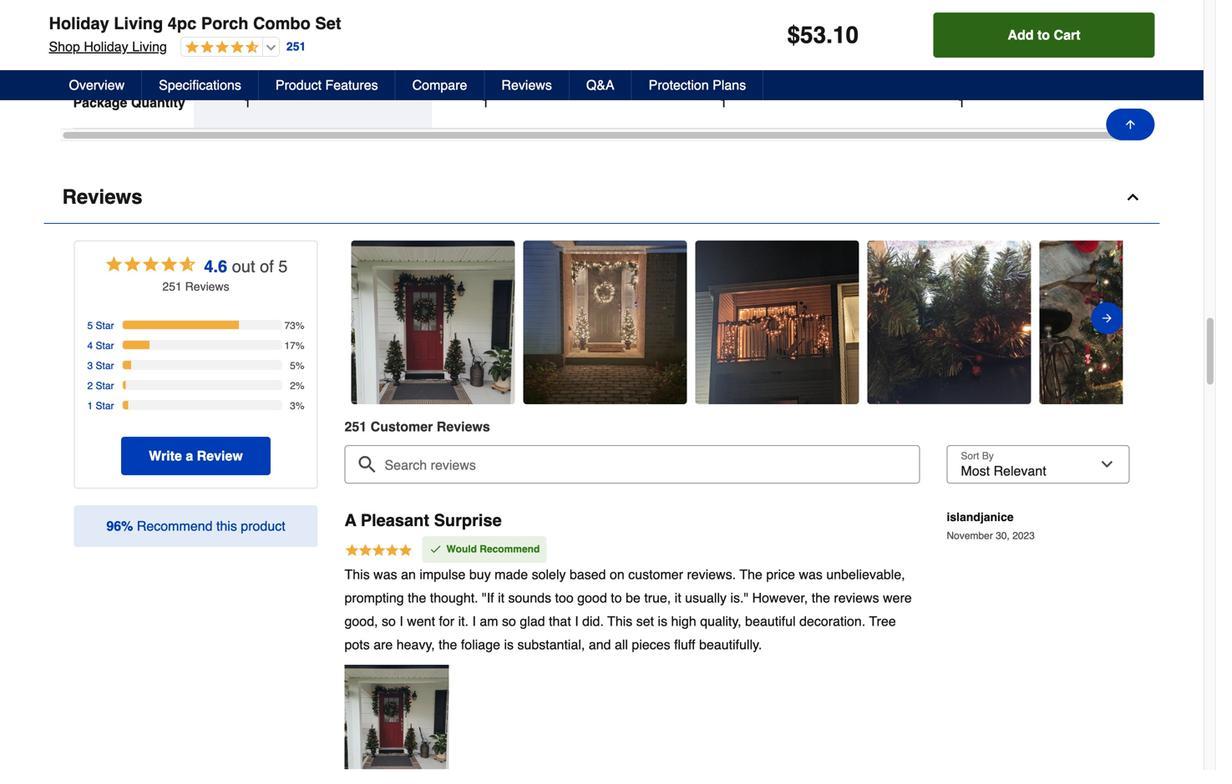 Task type: describe. For each thing, give the bounding box(es) containing it.
this
[[216, 519, 237, 534]]

4pc
[[168, 14, 197, 33]]

is."
[[731, 590, 749, 606]]

pleasant
[[361, 511, 430, 530]]

heavy,
[[397, 637, 435, 653]]

would
[[447, 544, 477, 555]]

2 horizontal spatial the
[[812, 590, 831, 606]]

0 vertical spatial 4.6 stars image
[[181, 40, 259, 56]]

reviews
[[834, 590, 880, 606]]

star for 5 star
[[96, 320, 114, 332]]

2 1 cell from the left
[[482, 95, 620, 111]]

reviews for top the reviews button
[[502, 77, 552, 93]]

2 so from the left
[[502, 614, 516, 629]]

arrow right image
[[1101, 308, 1115, 328]]

$
[[788, 22, 801, 48]]

3
[[87, 360, 93, 372]]

%
[[121, 519, 133, 534]]

be
[[626, 590, 641, 606]]

tree
[[870, 614, 897, 629]]

3 1 cell from the left
[[720, 95, 858, 111]]

3 star
[[87, 360, 114, 372]]

1 i from the left
[[400, 614, 403, 629]]

https://photos us.bazaarvoice.com/photo/2/cghvdg86bg93zxm/7e82df84 f0a7 53fe 88f0 db39c8ad16db image
[[345, 665, 449, 770]]

arrow up image
[[1125, 118, 1138, 131]]

73%
[[285, 320, 305, 332]]

10
[[833, 22, 859, 48]]

a
[[345, 511, 357, 530]]

overview
[[69, 77, 125, 93]]

add to cart
[[1008, 27, 1081, 43]]

4 1 cell from the left
[[958, 95, 1096, 111]]

star for 4 star
[[96, 340, 114, 352]]

holiday living 4pc porch combo set
[[49, 14, 341, 33]]

islandjanice
[[947, 511, 1014, 524]]

$ 53 . 10
[[788, 22, 859, 48]]

fluff
[[675, 637, 696, 653]]

beautiful
[[746, 614, 796, 629]]

protection plans button
[[632, 70, 764, 100]]

customer
[[629, 567, 684, 582]]

pots
[[345, 637, 370, 653]]

4.6
[[204, 257, 227, 276]]

a
[[186, 449, 193, 464]]

based
[[570, 567, 606, 582]]

glad
[[520, 614, 545, 629]]

it.
[[458, 614, 469, 629]]

overview button
[[52, 70, 142, 100]]

1 star
[[87, 400, 114, 412]]

porch
[[201, 14, 249, 33]]

0 vertical spatial is
[[658, 614, 668, 629]]

1 vertical spatial reviews button
[[44, 171, 1160, 224]]

prompting
[[345, 590, 404, 606]]

out
[[232, 257, 255, 276]]

am
[[480, 614, 499, 629]]

17%
[[285, 340, 305, 352]]

customer
[[371, 419, 433, 435]]

good,
[[345, 614, 378, 629]]

5 uploaded image image from the left
[[1040, 314, 1204, 331]]

star for 1 star
[[96, 400, 114, 412]]

features
[[326, 77, 378, 93]]

chevron up image
[[1125, 189, 1142, 206]]

0 vertical spatial living
[[114, 14, 163, 33]]

protection
[[649, 77, 709, 93]]

impulse
[[420, 567, 466, 582]]

251 customer review s
[[345, 419, 490, 435]]

2 i from the left
[[473, 614, 476, 629]]

surprise
[[434, 511, 502, 530]]

shop
[[49, 39, 80, 54]]

set
[[637, 614, 654, 629]]

star for 2 star
[[96, 380, 114, 392]]

30,
[[996, 530, 1010, 542]]

5 inside '4.6 out of 5 251 review s'
[[279, 257, 288, 276]]

good
[[578, 590, 607, 606]]

.
[[827, 22, 833, 48]]

on
[[610, 567, 625, 582]]

flocked
[[73, 44, 124, 59]]

1 was from the left
[[374, 567, 398, 582]]

and
[[589, 637, 611, 653]]

shop holiday living
[[49, 39, 167, 54]]

0 vertical spatial this
[[345, 567, 370, 582]]

specifications button
[[142, 70, 259, 100]]

1 it from the left
[[498, 590, 505, 606]]

2 it from the left
[[675, 590, 682, 606]]

s inside '4.6 out of 5 251 review s'
[[224, 280, 229, 293]]

1 horizontal spatial recommend
[[480, 544, 540, 555]]

protection plans
[[649, 77, 747, 93]]

were
[[884, 590, 912, 606]]

product
[[241, 519, 286, 534]]

foliage
[[461, 637, 501, 653]]

write a review
[[149, 449, 243, 464]]

product
[[276, 77, 322, 93]]

usually
[[686, 590, 727, 606]]

that
[[549, 614, 571, 629]]



Task type: locate. For each thing, give the bounding box(es) containing it.
this up 'prompting'
[[345, 567, 370, 582]]

was
[[374, 567, 398, 582], [799, 567, 823, 582]]

3 star from the top
[[96, 360, 114, 372]]

star right 3
[[96, 360, 114, 372]]

star down 2 star at the left of the page
[[96, 400, 114, 412]]

review right a
[[197, 449, 243, 464]]

islandjanice november 30, 2023
[[947, 511, 1035, 542]]

1 horizontal spatial it
[[675, 590, 682, 606]]

2 uploaded image image from the left
[[524, 314, 687, 331]]

was left an
[[374, 567, 398, 582]]

0 horizontal spatial s
[[224, 280, 229, 293]]

0 horizontal spatial the
[[408, 590, 427, 606]]

is right foliage
[[504, 637, 514, 653]]

0 horizontal spatial this
[[345, 567, 370, 582]]

review for write a review
[[197, 449, 243, 464]]

2 horizontal spatial 251
[[345, 419, 367, 435]]

1 vertical spatial reviews
[[62, 186, 143, 209]]

write a review button
[[121, 437, 271, 476]]

i left did.
[[575, 614, 579, 629]]

5 star from the top
[[96, 400, 114, 412]]

1 horizontal spatial 251
[[287, 40, 306, 53]]

high
[[672, 614, 697, 629]]

quality,
[[701, 614, 742, 629]]

i
[[400, 614, 403, 629], [473, 614, 476, 629], [575, 614, 579, 629]]

compare
[[413, 77, 468, 93]]

it right true,
[[675, 590, 682, 606]]

all
[[615, 637, 628, 653]]

53
[[801, 22, 827, 48]]

0 horizontal spatial is
[[504, 637, 514, 653]]

2 no image from the left
[[958, 43, 972, 57]]

2 star
[[87, 380, 114, 392]]

0 horizontal spatial 251
[[162, 280, 182, 293]]

reviews for bottom the reviews button
[[62, 186, 143, 209]]

price
[[767, 567, 796, 582]]

review for 251 customer review s
[[437, 419, 483, 435]]

pieces
[[632, 637, 671, 653]]

4 star
[[87, 340, 114, 352]]

cart
[[1054, 27, 1081, 43]]

holiday up overview
[[84, 39, 128, 54]]

specifications
[[159, 77, 241, 93]]

251
[[287, 40, 306, 53], [162, 280, 182, 293], [345, 419, 367, 435]]

1 vertical spatial is
[[504, 637, 514, 653]]

q&a
[[587, 77, 615, 93]]

1 horizontal spatial this
[[608, 614, 633, 629]]

this was an impulse buy made solely based on customer reviews. the price was unbelievable, prompting the thought. "if it sounds too good to be true, it usually is." however, the reviews were good, so i went for it. i am so glad that i did. this set is high quality, beautiful decoration. tree pots are heavy, the foliage is substantial, and all pieces fluff beautifully.
[[345, 567, 912, 653]]

0 vertical spatial 251
[[287, 40, 306, 53]]

2 vertical spatial 251
[[345, 419, 367, 435]]

1 horizontal spatial 5
[[279, 257, 288, 276]]

0 horizontal spatial no image
[[244, 43, 257, 57]]

to inside button
[[1038, 27, 1051, 43]]

251 for 251 customer review s
[[345, 419, 367, 435]]

uploaded image image
[[351, 314, 515, 331], [524, 314, 687, 331], [696, 314, 860, 331], [868, 314, 1032, 331], [1040, 314, 1204, 331]]

1 vertical spatial review
[[437, 419, 483, 435]]

1 vertical spatial living
[[132, 39, 167, 54]]

living
[[114, 14, 163, 33], [132, 39, 167, 54]]

2 star from the top
[[96, 340, 114, 352]]

review right customer
[[437, 419, 483, 435]]

1 vertical spatial holiday
[[84, 39, 128, 54]]

a pleasant surprise
[[345, 511, 502, 530]]

1 horizontal spatial s
[[483, 419, 490, 435]]

4.6 stars image left 4.6
[[104, 254, 198, 278]]

0 vertical spatial reviews button
[[485, 70, 570, 100]]

0 horizontal spatial 5
[[87, 320, 93, 332]]

reviews button
[[485, 70, 570, 100], [44, 171, 1160, 224]]

review inside '4.6 out of 5 251 review s'
[[185, 280, 224, 293]]

reviews.
[[687, 567, 736, 582]]

compare button
[[396, 70, 485, 100]]

no image
[[244, 43, 257, 57], [958, 43, 972, 57]]

recommend right %
[[137, 519, 213, 534]]

is right set on the right bottom of the page
[[658, 614, 668, 629]]

0 horizontal spatial reviews
[[62, 186, 143, 209]]

3%
[[290, 400, 305, 412]]

for
[[439, 614, 455, 629]]

0 vertical spatial 5
[[279, 257, 288, 276]]

2023
[[1013, 530, 1035, 542]]

1 cell down the 'add'
[[958, 95, 1096, 111]]

product features
[[276, 77, 378, 93]]

would recommend
[[447, 544, 540, 555]]

combo
[[253, 14, 311, 33]]

0 horizontal spatial so
[[382, 614, 396, 629]]

0 vertical spatial review
[[185, 280, 224, 293]]

i left went
[[400, 614, 403, 629]]

4.6 stars image
[[181, 40, 259, 56], [104, 254, 198, 278]]

0 horizontal spatial it
[[498, 590, 505, 606]]

i right the it.
[[473, 614, 476, 629]]

star right 4
[[96, 340, 114, 352]]

0 vertical spatial reviews
[[502, 77, 552, 93]]

to right the 'add'
[[1038, 27, 1051, 43]]

1 cell down product
[[244, 95, 382, 111]]

package
[[73, 95, 127, 110]]

1 vertical spatial this
[[608, 614, 633, 629]]

3 i from the left
[[575, 614, 579, 629]]

96
[[106, 519, 121, 534]]

5
[[279, 257, 288, 276], [87, 320, 93, 332]]

it right ""if"
[[498, 590, 505, 606]]

1 cell down plans
[[720, 95, 858, 111]]

1 vertical spatial s
[[483, 419, 490, 435]]

quantity
[[131, 95, 185, 110]]

0 vertical spatial to
[[1038, 27, 1051, 43]]

0 horizontal spatial was
[[374, 567, 398, 582]]

4
[[87, 340, 93, 352]]

however,
[[753, 590, 808, 606]]

1 so from the left
[[382, 614, 396, 629]]

1 star from the top
[[96, 320, 114, 332]]

1 horizontal spatial i
[[473, 614, 476, 629]]

1 horizontal spatial so
[[502, 614, 516, 629]]

Search reviews text field
[[351, 446, 914, 474]]

living up shop holiday living
[[114, 14, 163, 33]]

too
[[555, 590, 574, 606]]

1 1 cell from the left
[[244, 95, 382, 111]]

0 vertical spatial holiday
[[49, 14, 109, 33]]

0 horizontal spatial i
[[400, 614, 403, 629]]

write
[[149, 449, 182, 464]]

was right price at the right
[[799, 567, 823, 582]]

add to cart button
[[934, 13, 1155, 58]]

did.
[[583, 614, 604, 629]]

an
[[401, 567, 416, 582]]

2 was from the left
[[799, 567, 823, 582]]

the down for
[[439, 637, 458, 653]]

1 uploaded image image from the left
[[351, 314, 515, 331]]

so right the "am"
[[502, 614, 516, 629]]

1 vertical spatial 5
[[87, 320, 93, 332]]

holiday up shop
[[49, 14, 109, 33]]

1 cell down q&a
[[482, 95, 620, 111]]

251 for 251
[[287, 40, 306, 53]]

5 stars image
[[345, 543, 413, 561]]

is
[[658, 614, 668, 629], [504, 637, 514, 653]]

this up all
[[608, 614, 633, 629]]

0 horizontal spatial to
[[611, 590, 622, 606]]

cell
[[958, 0, 1096, 9], [244, 43, 382, 60], [720, 43, 858, 60], [958, 43, 1096, 60]]

so
[[382, 614, 396, 629], [502, 614, 516, 629]]

1 horizontal spatial no image
[[958, 43, 972, 57]]

"if
[[482, 590, 494, 606]]

review down 4.6
[[185, 280, 224, 293]]

0 horizontal spatial recommend
[[137, 519, 213, 534]]

5 right the of
[[279, 257, 288, 276]]

star right "2"
[[96, 380, 114, 392]]

1
[[244, 95, 251, 110], [482, 95, 489, 110], [720, 95, 728, 110], [958, 95, 966, 110], [87, 400, 93, 412]]

251 inside '4.6 out of 5 251 review s'
[[162, 280, 182, 293]]

1 vertical spatial 4.6 stars image
[[104, 254, 198, 278]]

buy
[[470, 567, 491, 582]]

solely
[[532, 567, 566, 582]]

went
[[407, 614, 435, 629]]

to
[[1038, 27, 1051, 43], [611, 590, 622, 606]]

1 horizontal spatial reviews
[[502, 77, 552, 93]]

q&a button
[[570, 70, 632, 100]]

1 horizontal spatial to
[[1038, 27, 1051, 43]]

sounds
[[509, 590, 552, 606]]

so up are
[[382, 614, 396, 629]]

4 star from the top
[[96, 380, 114, 392]]

4.6 out of 5 251 review s
[[162, 257, 288, 293]]

to inside this was an impulse buy made solely based on customer reviews. the price was unbelievable, prompting the thought. "if it sounds too good to be true, it usually is." however, the reviews were good, so i went for it. i am so glad that i did. this set is high quality, beautiful decoration. tree pots are heavy, the foliage is substantial, and all pieces fluff beautifully.
[[611, 590, 622, 606]]

0 vertical spatial s
[[224, 280, 229, 293]]

this
[[345, 567, 370, 582], [608, 614, 633, 629]]

4.6 stars image down porch
[[181, 40, 259, 56]]

1 horizontal spatial was
[[799, 567, 823, 582]]

1 cell
[[244, 95, 382, 111], [482, 95, 620, 111], [720, 95, 858, 111], [958, 95, 1096, 111]]

1 vertical spatial 251
[[162, 280, 182, 293]]

96 % recommend this product
[[106, 519, 286, 534]]

the up decoration.
[[812, 590, 831, 606]]

4 uploaded image image from the left
[[868, 314, 1032, 331]]

living down holiday living 4pc porch combo set on the left top of the page
[[132, 39, 167, 54]]

thought.
[[430, 590, 479, 606]]

2%
[[290, 380, 305, 392]]

product features button
[[259, 70, 396, 100]]

to left be
[[611, 590, 622, 606]]

0 vertical spatial recommend
[[137, 519, 213, 534]]

1 vertical spatial recommend
[[480, 544, 540, 555]]

decoration.
[[800, 614, 866, 629]]

1 horizontal spatial the
[[439, 637, 458, 653]]

1 vertical spatial to
[[611, 590, 622, 606]]

star up 4 star
[[96, 320, 114, 332]]

5 star
[[87, 320, 114, 332]]

november
[[947, 530, 994, 542]]

of
[[260, 257, 274, 276]]

3 uploaded image image from the left
[[696, 314, 860, 331]]

recommend up made
[[480, 544, 540, 555]]

star for 3 star
[[96, 360, 114, 372]]

are
[[374, 637, 393, 653]]

checkmark image
[[429, 543, 443, 556]]

1 no image from the left
[[244, 43, 257, 57]]

the up went
[[408, 590, 427, 606]]

1 horizontal spatial is
[[658, 614, 668, 629]]

5%
[[290, 360, 305, 372]]

the
[[408, 590, 427, 606], [812, 590, 831, 606], [439, 637, 458, 653]]

review inside button
[[197, 449, 243, 464]]

5 up 4
[[87, 320, 93, 332]]

unbelievable,
[[827, 567, 906, 582]]

2 horizontal spatial i
[[575, 614, 579, 629]]

package quantity
[[73, 95, 185, 110]]

add
[[1008, 27, 1034, 43]]

2 vertical spatial review
[[197, 449, 243, 464]]



Task type: vqa. For each thing, say whether or not it's contained in the screenshot.
Was this review helpful? related to I did not receive
no



